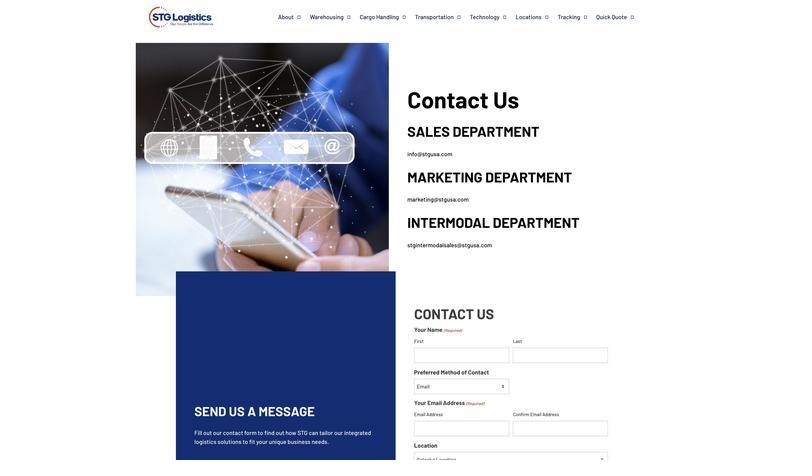 Task type: vqa. For each thing, say whether or not it's contained in the screenshot.
the middle Contact
yes



Task type: locate. For each thing, give the bounding box(es) containing it.
intermodal
[[408, 214, 490, 231]]

0 horizontal spatial (required)
[[444, 328, 462, 333]]

2 horizontal spatial email
[[531, 412, 542, 417]]

1 horizontal spatial (required)
[[466, 401, 484, 406]]

confirm email address
[[513, 412, 559, 417]]

0 horizontal spatial our
[[213, 429, 222, 436]]

quick
[[597, 13, 611, 20]]

handling
[[377, 13, 399, 20]]

your
[[256, 438, 268, 445]]

out
[[203, 429, 212, 436], [276, 429, 285, 436]]

us
[[494, 86, 520, 113], [477, 305, 494, 322], [229, 403, 245, 419]]

tailor
[[320, 429, 333, 436]]

1 vertical spatial department
[[486, 168, 572, 185]]

department for marketing department
[[486, 168, 572, 185]]

1 our from the left
[[213, 429, 222, 436]]

method
[[441, 369, 461, 376]]

location
[[415, 442, 438, 449]]

First text field
[[415, 348, 510, 363]]

form
[[244, 429, 257, 436]]

0 horizontal spatial out
[[203, 429, 212, 436]]

cargo
[[360, 13, 375, 20]]

needs.
[[312, 438, 329, 445]]

preferred
[[415, 369, 440, 376]]

icons of marketing tools image
[[136, 43, 389, 296]]

(required) right name
[[444, 328, 462, 333]]

1 horizontal spatial email
[[428, 399, 442, 406]]

1 vertical spatial (required)
[[466, 401, 484, 406]]

last
[[513, 338, 522, 344]]

email
[[428, 399, 442, 406], [415, 412, 426, 417], [531, 412, 542, 417]]

(required) inside your email address (required)
[[466, 401, 484, 406]]

info@stgusa.com link
[[408, 150, 453, 157]]

about link
[[278, 13, 310, 21]]

your
[[415, 326, 427, 333], [415, 399, 427, 406]]

sales department
[[408, 123, 540, 140]]

1 your from the top
[[415, 326, 427, 333]]

your up 'email address' at the bottom of the page
[[415, 399, 427, 406]]

address for confirm
[[543, 412, 559, 417]]

of
[[462, 369, 467, 376]]

locations link
[[516, 13, 558, 21]]

your up first
[[415, 326, 427, 333]]

to left find
[[258, 429, 263, 436]]

contact
[[408, 86, 489, 113], [415, 305, 474, 322], [468, 369, 489, 376]]

0 vertical spatial us
[[494, 86, 520, 113]]

contact us
[[408, 86, 520, 113], [415, 305, 494, 322]]

1 vertical spatial us
[[477, 305, 494, 322]]

1 horizontal spatial our
[[335, 429, 343, 436]]

2 vertical spatial department
[[493, 214, 580, 231]]

out up unique
[[276, 429, 285, 436]]

out up logistics at left
[[203, 429, 212, 436]]

to
[[258, 429, 263, 436], [243, 438, 248, 445]]

sales
[[408, 123, 450, 140]]

0 vertical spatial your
[[415, 326, 427, 333]]

send
[[195, 403, 226, 419]]

our up logistics at left
[[213, 429, 222, 436]]

our
[[213, 429, 222, 436], [335, 429, 343, 436]]

us for a message
[[229, 403, 245, 419]]

department
[[453, 123, 540, 140], [486, 168, 572, 185], [493, 214, 580, 231]]

stgintermodalsales@stgusa.com link
[[408, 242, 493, 249]]

address
[[443, 399, 465, 406], [427, 412, 443, 417], [543, 412, 559, 417]]

2 vertical spatial us
[[229, 403, 245, 419]]

your email address (required)
[[415, 399, 484, 406]]

to left "fit"
[[243, 438, 248, 445]]

email for your
[[428, 399, 442, 406]]

0 vertical spatial to
[[258, 429, 263, 436]]

2 our from the left
[[335, 429, 343, 436]]

1 vertical spatial to
[[243, 438, 248, 445]]

0 horizontal spatial email
[[415, 412, 426, 417]]

2 your from the top
[[415, 399, 427, 406]]

logistics
[[195, 438, 217, 445]]

cargo handling link
[[360, 13, 415, 21]]

preferred method of contact
[[415, 369, 489, 376]]

name
[[428, 326, 443, 333]]

address up email address email field
[[443, 399, 465, 406]]

Confirm Email Address email field
[[513, 421, 608, 436]]

address up confirm email address email field
[[543, 412, 559, 417]]

transportation
[[415, 13, 454, 20]]

stg
[[298, 429, 308, 436]]

our right tailor
[[335, 429, 343, 436]]

1 vertical spatial your
[[415, 399, 427, 406]]

1 horizontal spatial out
[[276, 429, 285, 436]]

(required)
[[444, 328, 462, 333], [466, 401, 484, 406]]

0 vertical spatial (required)
[[444, 328, 462, 333]]

warehousing
[[310, 13, 344, 20]]

transportation link
[[415, 13, 470, 21]]

0 vertical spatial department
[[453, 123, 540, 140]]

(required) up email address email field
[[466, 401, 484, 406]]



Task type: describe. For each thing, give the bounding box(es) containing it.
us for us
[[494, 86, 520, 113]]

address down your email address (required)
[[427, 412, 443, 417]]

your for your name
[[415, 326, 427, 333]]

message
[[259, 403, 315, 419]]

0 vertical spatial contact us
[[408, 86, 520, 113]]

marketing@stgusa.com link
[[408, 196, 469, 203]]

address for your
[[443, 399, 465, 406]]

stgintermodalsales@stgusa.com
[[408, 242, 493, 249]]

marketing department
[[408, 168, 572, 185]]

Email Address email field
[[415, 421, 510, 436]]

solutions
[[218, 438, 242, 445]]

a
[[248, 403, 256, 419]]

Last text field
[[513, 348, 608, 363]]

send us a message
[[195, 403, 315, 419]]

warehousing link
[[310, 13, 360, 21]]

quote
[[612, 13, 627, 20]]

business
[[288, 438, 311, 445]]

confirm
[[513, 412, 530, 417]]

technology
[[470, 13, 500, 20]]

tracking
[[558, 13, 581, 20]]

2 out from the left
[[276, 429, 285, 436]]

email address
[[415, 412, 443, 417]]

locations
[[516, 13, 542, 20]]

0 vertical spatial contact
[[408, 86, 489, 113]]

fill out our contact form to find out how stg can tailor our integrated logistics solutions to fit your unique business needs.
[[195, 429, 371, 445]]

department for sales department
[[453, 123, 540, 140]]

integrated
[[344, 429, 371, 436]]

stg usa image
[[147, 0, 216, 36]]

1 horizontal spatial to
[[258, 429, 263, 436]]

technology link
[[470, 13, 516, 21]]

tracking link
[[558, 13, 597, 21]]

your for your email address
[[415, 399, 427, 406]]

(required) inside your name (required)
[[444, 328, 462, 333]]

can
[[309, 429, 318, 436]]

fill
[[195, 429, 202, 436]]

department for intermodal department
[[493, 214, 580, 231]]

quick quote
[[597, 13, 627, 20]]

about
[[278, 13, 294, 20]]

1 vertical spatial contact us
[[415, 305, 494, 322]]

cargo handling
[[360, 13, 399, 20]]

2 vertical spatial contact
[[468, 369, 489, 376]]

info@stgusa.com
[[408, 150, 453, 157]]

0 horizontal spatial to
[[243, 438, 248, 445]]

contact
[[223, 429, 243, 436]]

fit
[[249, 438, 255, 445]]

find
[[265, 429, 275, 436]]

first
[[415, 338, 424, 344]]

how
[[286, 429, 297, 436]]

marketing
[[408, 168, 483, 185]]

1 out from the left
[[203, 429, 212, 436]]

intermodal department
[[408, 214, 580, 231]]

your name (required)
[[415, 326, 462, 333]]

quick quote link
[[597, 13, 644, 21]]

1 vertical spatial contact
[[415, 305, 474, 322]]

marketing@stgusa.com
[[408, 196, 469, 203]]

unique
[[269, 438, 287, 445]]

email for confirm
[[531, 412, 542, 417]]



